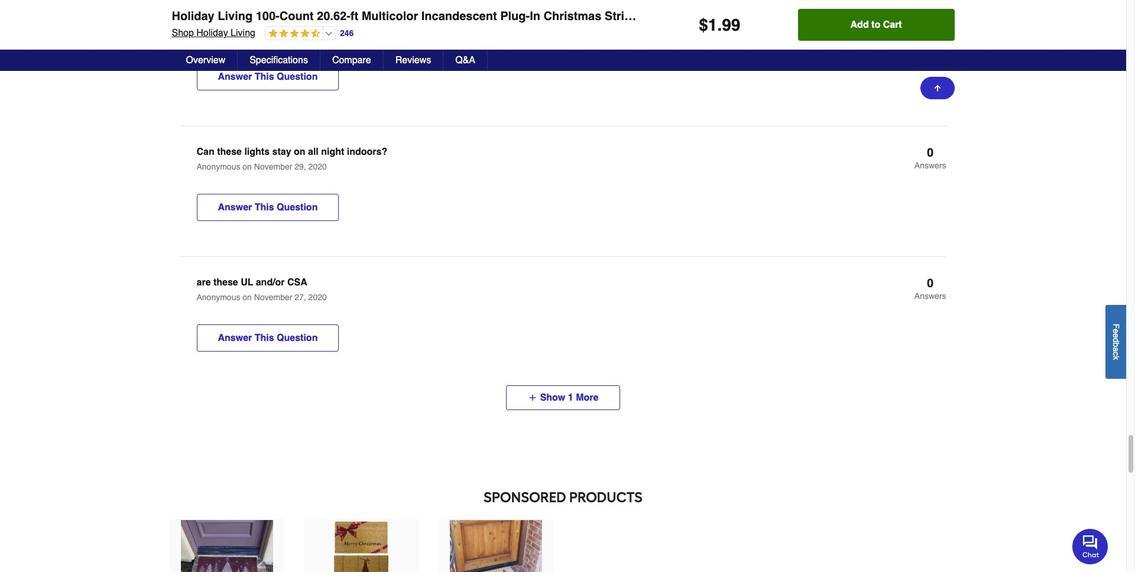 Task type: describe. For each thing, give the bounding box(es) containing it.
can
[[197, 147, 215, 157]]

0 vertical spatial holiday
[[172, 9, 215, 23]]

0 for can these lights stay on all night indoors?
[[928, 146, 934, 160]]

2020 inside what is the wattage for the whole set of 100 lights? anonymous on december 2, 2020
[[304, 31, 322, 41]]

27,
[[295, 293, 306, 302]]

answers inside anonymous's question on december 2, 2020 element
[[915, 30, 947, 40]]

add
[[851, 20, 870, 30]]

can these lights stay on all night indoors? anonymous on november 29, 2020
[[197, 147, 388, 171]]

answer this question button for stay
[[197, 194, 339, 221]]

100
[[377, 16, 393, 27]]

1 e from the top
[[1112, 329, 1122, 334]]

incandescent
[[422, 9, 497, 23]]

question for for
[[277, 71, 318, 82]]

night
[[321, 147, 345, 157]]

this for stay
[[255, 202, 274, 213]]

answer for the
[[218, 71, 252, 82]]

b
[[1112, 343, 1122, 347]]

wattage
[[250, 16, 285, 27]]

rubber-cal 2-ft x 3-ft brown rectangular indoor or outdoor door mat image
[[450, 520, 543, 573]]

for
[[288, 16, 300, 27]]

reviews button
[[384, 50, 444, 71]]

1 rubber-cal 2-ft x 3-ft brown rectangular indoor or outdoor winter door mat image from the left
[[181, 520, 274, 573]]

count
[[280, 9, 314, 23]]

is
[[222, 16, 230, 27]]

1 the from the left
[[233, 16, 247, 27]]

of
[[366, 16, 375, 27]]

plus image
[[528, 393, 538, 403]]

ft
[[351, 9, 359, 23]]

.
[[718, 15, 723, 34]]

are
[[197, 277, 211, 288]]

lights
[[643, 9, 678, 23]]

show 1 more
[[541, 393, 599, 403]]

sponsored products
[[484, 489, 643, 506]]

answers for can these lights stay on all night indoors?
[[915, 161, 947, 170]]

answer this question button for and/or
[[197, 325, 339, 352]]

q&a
[[456, 55, 476, 66]]

overview button
[[174, 50, 238, 71]]

all
[[308, 147, 319, 157]]

in
[[530, 9, 541, 23]]

overview
[[186, 55, 226, 66]]

on left all
[[294, 147, 306, 157]]

answer this question for wattage
[[218, 71, 318, 82]]

2 e from the top
[[1112, 334, 1122, 338]]

0 vertical spatial living
[[218, 9, 253, 23]]

anonymous inside are these ul and/or csa anonymous on november 27, 2020
[[197, 293, 240, 302]]

reviews
[[396, 55, 431, 66]]

stay
[[272, 147, 291, 157]]

0 for are these ul and/or csa
[[928, 277, 934, 290]]

lights?
[[396, 16, 427, 27]]

2 rubber-cal 2-ft x 3-ft brown rectangular indoor or outdoor winter door mat image from the left
[[316, 520, 408, 573]]

whole
[[320, 16, 347, 27]]

these for can
[[217, 147, 242, 157]]

20.62-
[[317, 9, 351, 23]]

29,
[[295, 162, 306, 171]]

what is the wattage for the whole set of 100 lights? anonymous on december 2, 2020
[[197, 16, 427, 41]]

4.5 stars image
[[266, 28, 321, 40]]

question for on
[[277, 202, 318, 213]]

100-
[[256, 9, 280, 23]]

anonymous's question on december 2, 2020 element
[[180, 16, 947, 127]]

1 vertical spatial holiday
[[197, 28, 228, 38]]

d
[[1112, 338, 1122, 343]]

on down 'lights'
[[243, 162, 252, 171]]

this for wattage
[[255, 71, 274, 82]]

f e e d b a c k
[[1112, 324, 1122, 360]]

shop holiday living
[[172, 28, 256, 38]]

more
[[576, 393, 599, 403]]

246
[[340, 28, 354, 38]]

0 answers for can these lights stay on all night indoors?
[[915, 146, 947, 170]]



Task type: locate. For each thing, give the bounding box(es) containing it.
indoors?
[[347, 147, 388, 157]]

add to cart
[[851, 20, 903, 30]]

0 vertical spatial these
[[217, 147, 242, 157]]

anonymous inside what is the wattage for the whole set of 100 lights? anonymous on december 2, 2020
[[197, 31, 240, 41]]

0 vertical spatial answer this question button
[[197, 63, 339, 90]]

answer for ul
[[218, 333, 252, 344]]

k
[[1112, 356, 1122, 360]]

0 answers for are these ul and/or csa
[[915, 277, 947, 301]]

1 for show
[[568, 393, 574, 403]]

answer this question inside anonymous's question on november 29, 2020 element
[[218, 202, 318, 213]]

holiday
[[172, 9, 215, 23], [197, 28, 228, 38]]

holiday living 100-count 20.62-ft multicolor incandescent plug-in christmas string lights
[[172, 9, 678, 23]]

set
[[349, 16, 363, 27]]

november inside can these lights stay on all night indoors? anonymous on november 29, 2020
[[254, 162, 293, 171]]

answer this question for stay
[[218, 202, 318, 213]]

compare button
[[321, 50, 384, 71]]

f
[[1112, 324, 1122, 329]]

0 vertical spatial november
[[254, 162, 293, 171]]

answer this question button down are these ul and/or csa anonymous on november 27, 2020
[[197, 325, 339, 352]]

1 vertical spatial question
[[277, 202, 318, 213]]

1 horizontal spatial 1
[[709, 15, 718, 34]]

$ 1 . 99
[[699, 15, 741, 34]]

anonymous down can
[[197, 162, 240, 171]]

3 anonymous from the top
[[197, 293, 240, 302]]

2 0 answers element from the top
[[915, 277, 947, 302]]

answers inside anonymous's question on november 29, 2020 element
[[915, 161, 947, 170]]

1 november from the top
[[254, 162, 293, 171]]

answer this question inside anonymous's question on november 27, 2020 'element'
[[218, 333, 318, 344]]

3 answer this question button from the top
[[197, 325, 339, 352]]

3 answer from the top
[[218, 333, 252, 344]]

specifications button
[[238, 50, 321, 71]]

november down and/or
[[254, 293, 293, 302]]

2020 right 2,
[[304, 31, 322, 41]]

1 for $
[[709, 15, 718, 34]]

holiday down what
[[197, 28, 228, 38]]

anonymous's question on november 29, 2020 element
[[180, 146, 947, 257]]

december
[[254, 31, 293, 41]]

plug-
[[501, 9, 530, 23]]

0 vertical spatial 2020
[[304, 31, 322, 41]]

0 vertical spatial this
[[255, 71, 274, 82]]

2 question from the top
[[277, 202, 318, 213]]

this down specifications
[[255, 71, 274, 82]]

these right can
[[217, 147, 242, 157]]

november inside are these ul and/or csa anonymous on november 27, 2020
[[254, 293, 293, 302]]

living
[[218, 9, 253, 23], [231, 28, 256, 38]]

compare
[[332, 55, 371, 66]]

this inside anonymous's question on november 29, 2020 element
[[255, 202, 274, 213]]

2 vertical spatial question
[[277, 333, 318, 344]]

these inside can these lights stay on all night indoors? anonymous on november 29, 2020
[[217, 147, 242, 157]]

2020 right 27,
[[309, 293, 327, 302]]

2020 down all
[[309, 162, 327, 171]]

living down wattage
[[231, 28, 256, 38]]

this
[[255, 71, 274, 82], [255, 202, 274, 213], [255, 333, 274, 344]]

0 inside 'element'
[[928, 277, 934, 290]]

christmas
[[544, 9, 602, 23]]

answer this question for and/or
[[218, 333, 318, 344]]

on inside are these ul and/or csa anonymous on november 27, 2020
[[243, 293, 252, 302]]

answer this question inside anonymous's question on december 2, 2020 element
[[218, 71, 318, 82]]

on down ul
[[243, 293, 252, 302]]

anonymous's question on november 27, 2020 element
[[180, 277, 947, 367]]

1 answer from the top
[[218, 71, 252, 82]]

2 november from the top
[[254, 293, 293, 302]]

3 this from the top
[[255, 333, 274, 344]]

1
[[709, 15, 718, 34], [568, 393, 574, 403]]

answer this question
[[218, 71, 318, 82], [218, 202, 318, 213], [218, 333, 318, 344]]

answer this question down specifications
[[218, 71, 318, 82]]

2 answer this question button from the top
[[197, 194, 339, 221]]

to
[[872, 20, 881, 30]]

2 anonymous from the top
[[197, 162, 240, 171]]

answers inside anonymous's question on november 27, 2020 'element'
[[915, 292, 947, 301]]

$
[[699, 15, 709, 34]]

answer this question button down 29,
[[197, 194, 339, 221]]

2 this from the top
[[255, 202, 274, 213]]

living up shop holiday living at the left top of page
[[218, 9, 253, 23]]

1 0 from the top
[[928, 146, 934, 160]]

are these ul and/or csa anonymous on november 27, 2020
[[197, 277, 327, 302]]

cart
[[884, 20, 903, 30]]

the right for
[[303, 16, 317, 27]]

ul
[[241, 277, 253, 288]]

0 horizontal spatial 1
[[568, 393, 574, 403]]

answer inside anonymous's question on december 2, 2020 element
[[218, 71, 252, 82]]

these for are
[[214, 277, 238, 288]]

1 vertical spatial 0 answers
[[915, 277, 947, 301]]

a
[[1112, 347, 1122, 352]]

answer this question button inside anonymous's question on november 27, 2020 'element'
[[197, 325, 339, 352]]

sponsored
[[484, 489, 567, 506]]

question
[[277, 71, 318, 82], [277, 202, 318, 213], [277, 333, 318, 344]]

specifications
[[250, 55, 308, 66]]

1 vertical spatial answer this question
[[218, 202, 318, 213]]

1 vertical spatial anonymous
[[197, 162, 240, 171]]

2 0 from the top
[[928, 277, 934, 290]]

question down 29,
[[277, 202, 318, 213]]

2 0 answers from the top
[[915, 277, 947, 301]]

answer this question down 29,
[[218, 202, 318, 213]]

and/or
[[256, 277, 285, 288]]

1 vertical spatial living
[[231, 28, 256, 38]]

these inside are these ul and/or csa anonymous on november 27, 2020
[[214, 277, 238, 288]]

2 vertical spatial answer this question button
[[197, 325, 339, 352]]

0 vertical spatial question
[[277, 71, 318, 82]]

1 answer this question from the top
[[218, 71, 318, 82]]

answer this question button inside anonymous's question on december 2, 2020 element
[[197, 63, 339, 90]]

csa
[[288, 277, 308, 288]]

anonymous down are
[[197, 293, 240, 302]]

0 vertical spatial 0
[[928, 146, 934, 160]]

on
[[243, 31, 252, 41], [294, 147, 306, 157], [243, 162, 252, 171], [243, 293, 252, 302]]

2 vertical spatial anonymous
[[197, 293, 240, 302]]

answer inside anonymous's question on november 27, 2020 'element'
[[218, 333, 252, 344]]

3 answer this question from the top
[[218, 333, 318, 344]]

0 answers element
[[915, 146, 947, 171], [915, 277, 947, 302]]

string
[[605, 9, 639, 23]]

2,
[[295, 31, 302, 41]]

1 this from the top
[[255, 71, 274, 82]]

2 the from the left
[[303, 16, 317, 27]]

1 horizontal spatial the
[[303, 16, 317, 27]]

1 question from the top
[[277, 71, 318, 82]]

f e e d b a c k button
[[1106, 305, 1127, 379]]

this for and/or
[[255, 333, 274, 344]]

2 answer this question from the top
[[218, 202, 318, 213]]

what
[[197, 16, 220, 27]]

answer this question button inside anonymous's question on november 29, 2020 element
[[197, 194, 339, 221]]

0 vertical spatial 0 answers element
[[915, 146, 947, 171]]

2020 inside can these lights stay on all night indoors? anonymous on november 29, 2020
[[309, 162, 327, 171]]

0 vertical spatial answer
[[218, 71, 252, 82]]

answers for are these ul and/or csa
[[915, 292, 947, 301]]

0
[[928, 146, 934, 160], [928, 277, 934, 290]]

0 answers element for are these ul and/or csa
[[915, 277, 947, 302]]

answer this question button for wattage
[[197, 63, 339, 90]]

1 vertical spatial 0 answers element
[[915, 277, 947, 302]]

2 vertical spatial 2020
[[309, 293, 327, 302]]

add to cart button
[[799, 9, 955, 41]]

0 answers
[[915, 146, 947, 170], [915, 277, 947, 301]]

question for csa
[[277, 333, 318, 344]]

1 answers from the top
[[915, 30, 947, 40]]

answers
[[915, 30, 947, 40], [915, 161, 947, 170], [915, 292, 947, 301]]

1 vertical spatial answers
[[915, 161, 947, 170]]

0 vertical spatial answers
[[915, 30, 947, 40]]

chat invite button image
[[1073, 529, 1109, 565]]

1 left more
[[568, 393, 574, 403]]

1 answer this question button from the top
[[197, 63, 339, 90]]

99
[[723, 15, 741, 34]]

0 answers inside anonymous's question on november 29, 2020 element
[[915, 146, 947, 170]]

1 vertical spatial this
[[255, 202, 274, 213]]

1 horizontal spatial rubber-cal 2-ft x 3-ft brown rectangular indoor or outdoor winter door mat image
[[316, 520, 408, 573]]

answer this question button
[[197, 63, 339, 90], [197, 194, 339, 221], [197, 325, 339, 352]]

1 vertical spatial november
[[254, 293, 293, 302]]

these
[[217, 147, 242, 157], [214, 277, 238, 288]]

0 horizontal spatial the
[[233, 16, 247, 27]]

1 0 answers element from the top
[[915, 146, 947, 171]]

2 answer from the top
[[218, 202, 252, 213]]

southdeep products heading
[[168, 486, 959, 510]]

q&a button
[[444, 50, 488, 71]]

2020 inside are these ul and/or csa anonymous on november 27, 2020
[[309, 293, 327, 302]]

3 question from the top
[[277, 333, 318, 344]]

1 vertical spatial 2020
[[309, 162, 327, 171]]

1 vertical spatial 0
[[928, 277, 934, 290]]

c
[[1112, 352, 1122, 356]]

3 answers from the top
[[915, 292, 947, 301]]

1 left 99
[[709, 15, 718, 34]]

the
[[233, 16, 247, 27], [303, 16, 317, 27]]

e up d
[[1112, 329, 1122, 334]]

rubber-cal 2-ft x 3-ft brown rectangular indoor or outdoor winter door mat image
[[181, 520, 274, 573], [316, 520, 408, 573]]

anonymous down is
[[197, 31, 240, 41]]

2 answers from the top
[[915, 161, 947, 170]]

anonymous inside can these lights stay on all night indoors? anonymous on november 29, 2020
[[197, 162, 240, 171]]

this inside anonymous's question on november 27, 2020 'element'
[[255, 333, 274, 344]]

0 answers inside anonymous's question on november 27, 2020 'element'
[[915, 277, 947, 301]]

1 vertical spatial 1
[[568, 393, 574, 403]]

lights
[[245, 147, 270, 157]]

0 vertical spatial 0 answers
[[915, 146, 947, 170]]

this down can these lights stay on all night indoors? anonymous on november 29, 2020
[[255, 202, 274, 213]]

show
[[541, 393, 566, 403]]

question down specifications button
[[277, 71, 318, 82]]

shop
[[172, 28, 194, 38]]

multicolor
[[362, 9, 418, 23]]

2 vertical spatial this
[[255, 333, 274, 344]]

1 0 answers from the top
[[915, 146, 947, 170]]

0 vertical spatial anonymous
[[197, 31, 240, 41]]

holiday up the shop on the left
[[172, 9, 215, 23]]

0 horizontal spatial rubber-cal 2-ft x 3-ft brown rectangular indoor or outdoor winter door mat image
[[181, 520, 274, 573]]

0 answers element inside anonymous's question on november 27, 2020 'element'
[[915, 277, 947, 302]]

this inside anonymous's question on december 2, 2020 element
[[255, 71, 274, 82]]

1 vertical spatial answer
[[218, 202, 252, 213]]

answer for lights
[[218, 202, 252, 213]]

2 vertical spatial answer
[[218, 333, 252, 344]]

on down wattage
[[243, 31, 252, 41]]

answer
[[218, 71, 252, 82], [218, 202, 252, 213], [218, 333, 252, 344]]

arrow up image
[[933, 83, 943, 93]]

1 anonymous from the top
[[197, 31, 240, 41]]

question inside 'element'
[[277, 333, 318, 344]]

november
[[254, 162, 293, 171], [254, 293, 293, 302]]

2020
[[304, 31, 322, 41], [309, 162, 327, 171], [309, 293, 327, 302]]

question down 27,
[[277, 333, 318, 344]]

this down are these ul and/or csa anonymous on november 27, 2020
[[255, 333, 274, 344]]

these left ul
[[214, 277, 238, 288]]

november down stay at the left
[[254, 162, 293, 171]]

on inside what is the wattage for the whole set of 100 lights? anonymous on december 2, 2020
[[243, 31, 252, 41]]

0 answers element inside anonymous's question on november 29, 2020 element
[[915, 146, 947, 171]]

2 vertical spatial answers
[[915, 292, 947, 301]]

1 vertical spatial these
[[214, 277, 238, 288]]

e
[[1112, 329, 1122, 334], [1112, 334, 1122, 338]]

answer this question button down december
[[197, 63, 339, 90]]

anonymous
[[197, 31, 240, 41], [197, 162, 240, 171], [197, 293, 240, 302]]

0 vertical spatial answer this question
[[218, 71, 318, 82]]

e up b
[[1112, 334, 1122, 338]]

2 vertical spatial answer this question
[[218, 333, 318, 344]]

answer inside anonymous's question on november 29, 2020 element
[[218, 202, 252, 213]]

0 answers element for can these lights stay on all night indoors?
[[915, 146, 947, 171]]

products
[[570, 489, 643, 506]]

1 vertical spatial answer this question button
[[197, 194, 339, 221]]

0 vertical spatial 1
[[709, 15, 718, 34]]

the right is
[[233, 16, 247, 27]]

answer this question down are these ul and/or csa anonymous on november 27, 2020
[[218, 333, 318, 344]]



Task type: vqa. For each thing, say whether or not it's contained in the screenshot.
0 Answers element
yes



